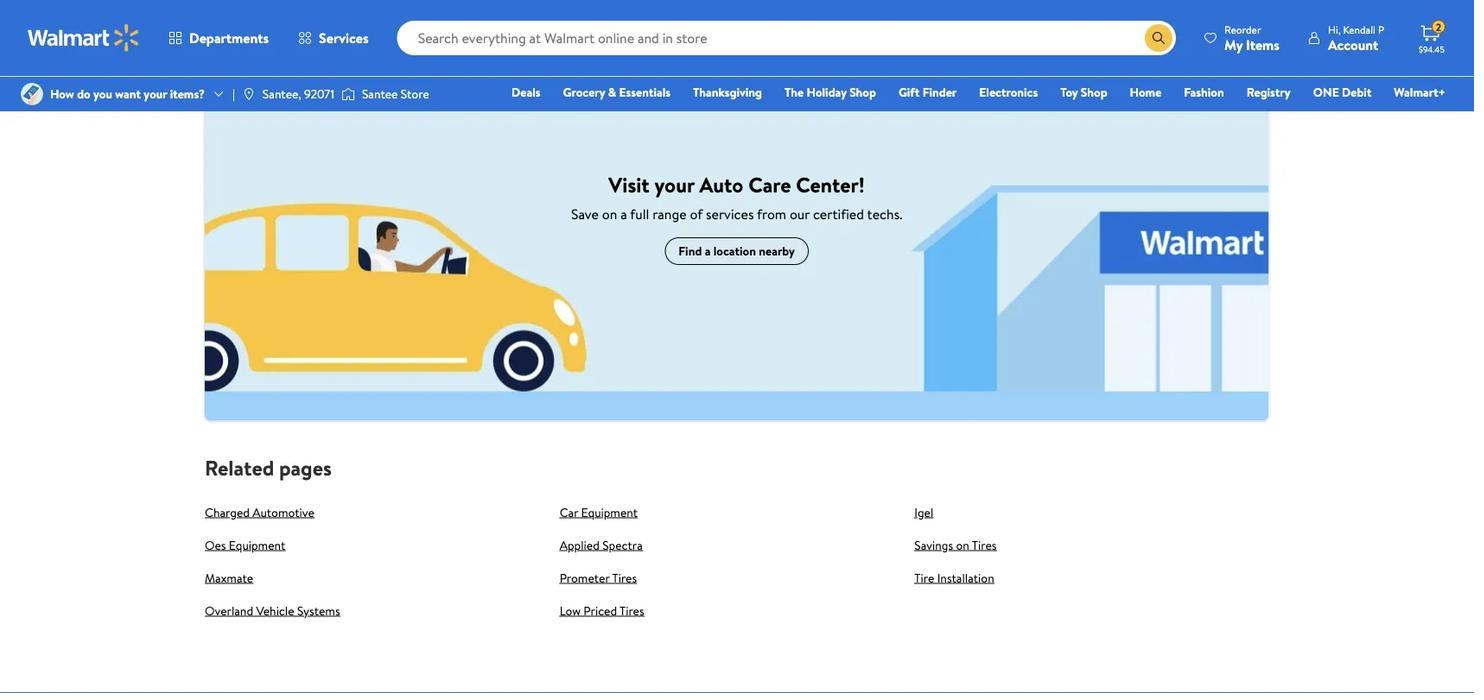 Task type: describe. For each thing, give the bounding box(es) containing it.
debit
[[1342, 84, 1372, 101]]

santee, 92071
[[263, 86, 334, 102]]

the holiday shop link
[[777, 83, 884, 102]]

Walmart Site-Wide search field
[[397, 21, 1176, 55]]

0 horizontal spatial your
[[144, 86, 167, 102]]

applied spectra link
[[560, 537, 643, 554]]

|
[[232, 86, 235, 102]]

thanksgiving link
[[685, 83, 770, 102]]

savings
[[915, 537, 953, 554]]

prometer tires link
[[560, 570, 637, 587]]

igel
[[915, 504, 934, 521]]

location
[[714, 243, 756, 260]]

charged automotive
[[205, 504, 314, 521]]

electronics link
[[972, 83, 1046, 102]]

one debit
[[1313, 84, 1372, 101]]

prometer tires
[[560, 570, 637, 587]]

gift finder
[[899, 84, 957, 101]]

$94.45
[[1419, 43, 1445, 55]]

items?
[[170, 86, 205, 102]]

maxmate link
[[205, 570, 253, 587]]

center!
[[796, 170, 865, 199]]

low priced tires link
[[560, 603, 644, 620]]

systems
[[297, 603, 340, 620]]

 image for santee, 92071
[[242, 87, 256, 101]]

tire installation link
[[915, 570, 994, 587]]

car equipment link
[[560, 504, 638, 521]]

related
[[205, 454, 274, 483]]

1 horizontal spatial a
[[705, 243, 711, 260]]

your inside 'visit your auto care center! save on a full range of services from our certified techs.'
[[655, 170, 695, 199]]

kendall
[[1343, 22, 1376, 37]]

electronics
[[979, 84, 1038, 101]]

applied spectra
[[560, 537, 643, 554]]

home link
[[1122, 83, 1169, 102]]

tire installation
[[915, 570, 994, 587]]

charged
[[205, 504, 250, 521]]

holiday
[[807, 84, 847, 101]]

grocery & essentials
[[563, 84, 671, 101]]

grocery & essentials link
[[555, 83, 678, 102]]

low priced tires
[[560, 603, 644, 620]]

gift finder link
[[891, 83, 965, 102]]

priced
[[584, 603, 617, 620]]

services
[[706, 205, 754, 224]]

toy shop link
[[1053, 83, 1115, 102]]

services
[[319, 29, 369, 48]]

oes equipment
[[205, 537, 285, 554]]

search icon image
[[1152, 31, 1166, 45]]

find a location nearby link
[[665, 238, 809, 265]]

installation
[[937, 570, 994, 587]]

&
[[608, 84, 616, 101]]

deals
[[512, 84, 541, 101]]

savings on tires
[[915, 537, 997, 554]]

essentials
[[619, 84, 671, 101]]

find a location nearby
[[679, 243, 795, 260]]

on inside 'visit your auto care center! save on a full range of services from our certified techs.'
[[602, 205, 617, 224]]

tires for priced
[[620, 603, 644, 620]]

maxmate
[[205, 570, 253, 587]]

reorder my items
[[1225, 22, 1280, 54]]

account
[[1328, 35, 1379, 54]]

p
[[1378, 22, 1384, 37]]

one
[[1313, 84, 1339, 101]]

walmart+
[[1394, 84, 1446, 101]]

tire
[[915, 570, 934, 587]]

services button
[[284, 17, 383, 59]]

car
[[560, 504, 578, 521]]



Task type: vqa. For each thing, say whether or not it's contained in the screenshot.
"check"
no



Task type: locate. For each thing, give the bounding box(es) containing it.
reorder
[[1225, 22, 1261, 37]]

1 vertical spatial a
[[705, 243, 711, 260]]

overland
[[205, 603, 253, 620]]

shop right toy
[[1081, 84, 1108, 101]]

1 shop from the left
[[850, 84, 876, 101]]

1 horizontal spatial your
[[655, 170, 695, 199]]

visit
[[609, 170, 650, 199]]

walmart image
[[28, 24, 140, 52]]

1 horizontal spatial on
[[956, 537, 969, 554]]

1 vertical spatial on
[[956, 537, 969, 554]]

save
[[571, 205, 599, 224]]

on right save
[[602, 205, 617, 224]]

oes
[[205, 537, 226, 554]]

on right savings
[[956, 537, 969, 554]]

2 shop from the left
[[1081, 84, 1108, 101]]

your up range
[[655, 170, 695, 199]]

charged automotive link
[[205, 504, 314, 521]]

0 horizontal spatial  image
[[21, 83, 43, 105]]

overland vehicle systems
[[205, 603, 340, 620]]

visit your auto care center! save on a full range of services from our certified techs.
[[571, 170, 902, 224]]

deals link
[[504, 83, 548, 102]]

registry
[[1247, 84, 1291, 101]]

find
[[679, 243, 702, 260]]

equipment for oes equipment
[[229, 537, 285, 554]]

walmart+ link
[[1386, 83, 1453, 102]]

1 vertical spatial your
[[655, 170, 695, 199]]

your right want at the left of page
[[144, 86, 167, 102]]

automotive
[[253, 504, 314, 521]]

92071
[[304, 86, 334, 102]]

 image for santee store
[[341, 86, 355, 103]]

how
[[50, 86, 74, 102]]

a right find
[[705, 243, 711, 260]]

0 horizontal spatial shop
[[850, 84, 876, 101]]

1 horizontal spatial  image
[[242, 87, 256, 101]]

santee,
[[263, 86, 301, 102]]

related pages
[[205, 454, 332, 483]]

fashion
[[1184, 84, 1224, 101]]

finder
[[923, 84, 957, 101]]

tires down spectra on the left
[[612, 570, 637, 587]]

range
[[653, 205, 687, 224]]

1 vertical spatial tires
[[612, 570, 637, 587]]

prometer
[[560, 570, 610, 587]]

low
[[560, 603, 581, 620]]

equipment down charged automotive
[[229, 537, 285, 554]]

 image for how do you want your items?
[[21, 83, 43, 105]]

car equipment
[[560, 504, 638, 521]]

my
[[1225, 35, 1243, 54]]

 image right 92071
[[341, 86, 355, 103]]

applied
[[560, 537, 600, 554]]

one debit link
[[1305, 83, 1379, 102]]

2 horizontal spatial  image
[[341, 86, 355, 103]]

from
[[757, 205, 786, 224]]

hi, kendall p account
[[1328, 22, 1384, 54]]

2
[[1436, 20, 1441, 34]]

shop right holiday
[[850, 84, 876, 101]]

home
[[1130, 84, 1162, 101]]

a left full
[[621, 205, 627, 224]]

equipment up the applied spectra
[[581, 504, 638, 521]]

the
[[785, 84, 804, 101]]

tires up installation
[[972, 537, 997, 554]]

hi,
[[1328, 22, 1341, 37]]

do
[[77, 86, 90, 102]]

savings on tires link
[[915, 537, 997, 554]]

1 horizontal spatial equipment
[[581, 504, 638, 521]]

thanksgiving
[[693, 84, 762, 101]]

on
[[602, 205, 617, 224], [956, 537, 969, 554]]

0 horizontal spatial on
[[602, 205, 617, 224]]

fashion link
[[1176, 83, 1232, 102]]

auto
[[700, 170, 744, 199]]

certified
[[813, 205, 864, 224]]

overland vehicle systems link
[[205, 603, 340, 620]]

tires right "priced"
[[620, 603, 644, 620]]

your
[[144, 86, 167, 102], [655, 170, 695, 199]]

our
[[790, 205, 810, 224]]

0 horizontal spatial equipment
[[229, 537, 285, 554]]

full
[[630, 205, 649, 224]]

departments
[[189, 29, 269, 48]]

tires
[[972, 537, 997, 554], [612, 570, 637, 587], [620, 603, 644, 620]]

2 vertical spatial tires
[[620, 603, 644, 620]]

you
[[93, 86, 112, 102]]

items
[[1246, 35, 1280, 54]]

techs.
[[867, 205, 902, 224]]

shop
[[850, 84, 876, 101], [1081, 84, 1108, 101]]

0 vertical spatial tires
[[972, 537, 997, 554]]

equipment for car equipment
[[581, 504, 638, 521]]

0 vertical spatial a
[[621, 205, 627, 224]]

0 vertical spatial equipment
[[581, 504, 638, 521]]

want
[[115, 86, 141, 102]]

0 vertical spatial your
[[144, 86, 167, 102]]

santee
[[362, 86, 398, 102]]

tires for on
[[972, 537, 997, 554]]

igel link
[[915, 504, 934, 521]]

store
[[401, 86, 429, 102]]

 image right |
[[242, 87, 256, 101]]

1 horizontal spatial shop
[[1081, 84, 1108, 101]]

departments button
[[154, 17, 284, 59]]

 image left how on the top left of the page
[[21, 83, 43, 105]]

oes equipment link
[[205, 537, 285, 554]]

santee store
[[362, 86, 429, 102]]

of
[[690, 205, 703, 224]]

toy shop
[[1060, 84, 1108, 101]]

care
[[748, 170, 791, 199]]

0 horizontal spatial a
[[621, 205, 627, 224]]

equipment
[[581, 504, 638, 521], [229, 537, 285, 554]]

0 vertical spatial on
[[602, 205, 617, 224]]

toy
[[1060, 84, 1078, 101]]

vehicle
[[256, 603, 294, 620]]

a inside 'visit your auto care center! save on a full range of services from our certified techs.'
[[621, 205, 627, 224]]

spectra
[[602, 537, 643, 554]]

 image
[[21, 83, 43, 105], [341, 86, 355, 103], [242, 87, 256, 101]]

1 vertical spatial equipment
[[229, 537, 285, 554]]

Search search field
[[397, 21, 1176, 55]]

the holiday shop
[[785, 84, 876, 101]]



